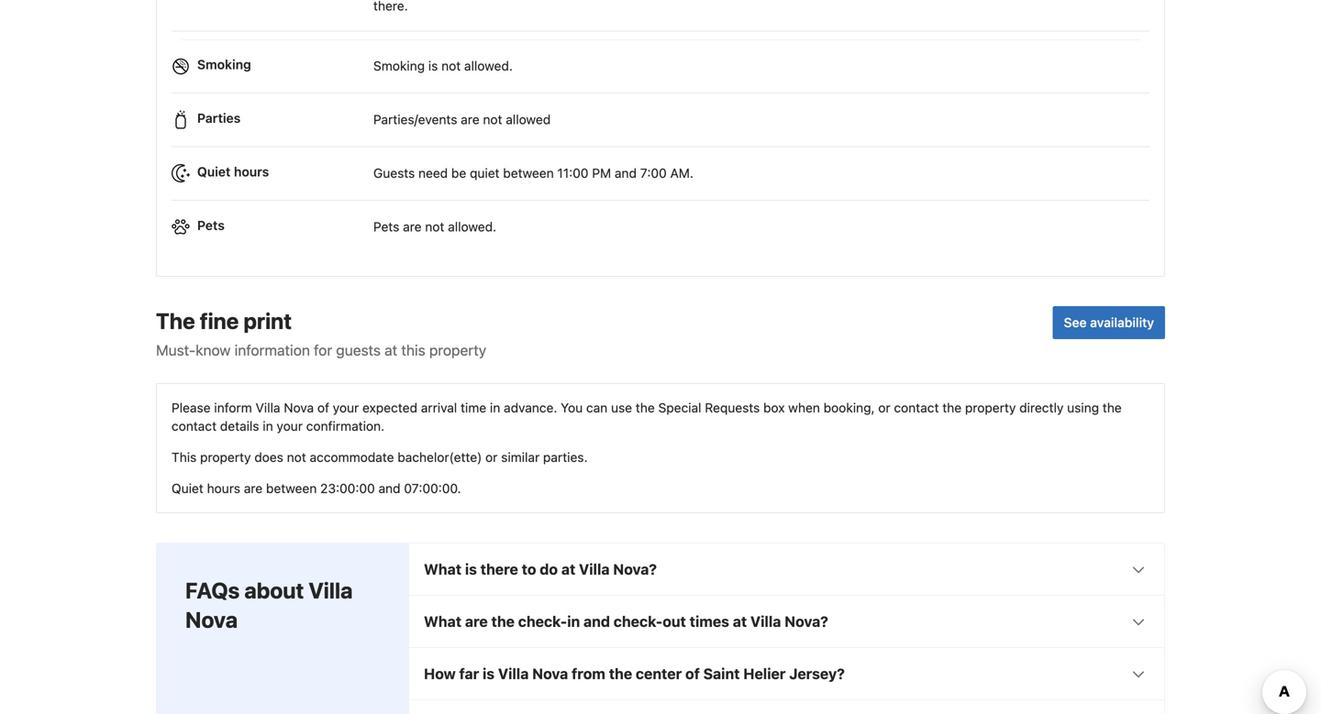 Task type: locate. For each thing, give the bounding box(es) containing it.
smoking up parties/events
[[373, 58, 425, 74]]

nova?
[[613, 561, 657, 578], [785, 613, 829, 631]]

0 vertical spatial your
[[333, 400, 359, 415]]

1 vertical spatial what
[[424, 613, 462, 631]]

are down guests
[[403, 219, 422, 234]]

of inside "dropdown button"
[[686, 666, 700, 683]]

booking,
[[824, 400, 875, 415]]

pets
[[197, 218, 225, 233], [373, 219, 400, 234]]

how far is villa nova from the center of saint helier jersey? button
[[409, 649, 1164, 700]]

1 horizontal spatial check-
[[614, 613, 663, 631]]

is right far
[[483, 666, 495, 683]]

property down details
[[200, 450, 251, 465]]

please inform villa nova of your expected arrival time in advance. you can use the special requests box when booking, or contact the property directly using the contact details in your confirmation.
[[172, 400, 1122, 434]]

1 what from the top
[[424, 561, 462, 578]]

bachelor(ette)
[[398, 450, 482, 465]]

not down the need
[[425, 219, 445, 234]]

of
[[317, 400, 329, 415], [686, 666, 700, 683]]

of left saint
[[686, 666, 700, 683]]

11:00
[[557, 166, 589, 181]]

villa up helier
[[751, 613, 781, 631]]

what
[[424, 561, 462, 578], [424, 613, 462, 631]]

1 vertical spatial nova
[[185, 607, 238, 633]]

07:00:00.
[[404, 481, 461, 496]]

0 horizontal spatial of
[[317, 400, 329, 415]]

allowed.
[[464, 58, 513, 74], [448, 219, 497, 234]]

0 vertical spatial quiet
[[197, 164, 231, 179]]

1 vertical spatial of
[[686, 666, 700, 683]]

are up be
[[461, 112, 480, 127]]

0 horizontal spatial at
[[385, 342, 398, 359]]

2 check- from the left
[[614, 613, 663, 631]]

1 horizontal spatial property
[[429, 342, 486, 359]]

0 horizontal spatial or
[[486, 450, 498, 465]]

guests
[[373, 166, 415, 181]]

0 vertical spatial hours
[[234, 164, 269, 179]]

is
[[428, 58, 438, 74], [465, 561, 477, 578], [483, 666, 495, 683]]

not up parties/events are not allowed
[[442, 58, 461, 74]]

0 vertical spatial contact
[[894, 400, 939, 415]]

are for pets
[[403, 219, 422, 234]]

of up confirmation.
[[317, 400, 329, 415]]

2 horizontal spatial in
[[567, 613, 580, 631]]

1 horizontal spatial or
[[878, 400, 891, 415]]

2 vertical spatial nova
[[532, 666, 568, 683]]

2 horizontal spatial property
[[965, 400, 1016, 415]]

or left similar
[[486, 450, 498, 465]]

using
[[1067, 400, 1099, 415]]

1 vertical spatial in
[[263, 419, 273, 434]]

contact right booking,
[[894, 400, 939, 415]]

be
[[451, 166, 466, 181]]

your up confirmation.
[[333, 400, 359, 415]]

faqs
[[185, 578, 240, 604]]

2 horizontal spatial at
[[733, 613, 747, 631]]

contact down please
[[172, 419, 217, 434]]

1 vertical spatial or
[[486, 450, 498, 465]]

1 horizontal spatial and
[[584, 613, 610, 631]]

0 horizontal spatial your
[[277, 419, 303, 434]]

0 horizontal spatial is
[[428, 58, 438, 74]]

allowed. for pets are not allowed.
[[448, 219, 497, 234]]

what for what are the check-in and check-out times at villa nova?
[[424, 613, 462, 631]]

0 horizontal spatial nova
[[185, 607, 238, 633]]

0 vertical spatial nova
[[284, 400, 314, 415]]

at right do
[[561, 561, 576, 578]]

0 horizontal spatial check-
[[518, 613, 567, 631]]

7:00
[[640, 166, 667, 181]]

1 check- from the left
[[518, 613, 567, 631]]

check- down the "what is there to do at villa nova?"
[[518, 613, 567, 631]]

villa right about
[[309, 578, 353, 604]]

nova? up what are the check-in and check-out times at villa nova?
[[613, 561, 657, 578]]

helier
[[744, 666, 786, 683]]

1 vertical spatial nova?
[[785, 613, 829, 631]]

see
[[1064, 315, 1087, 330]]

this
[[172, 450, 197, 465]]

pets down quiet hours
[[197, 218, 225, 233]]

property left directly
[[965, 400, 1016, 415]]

you
[[561, 400, 583, 415]]

2 vertical spatial in
[[567, 613, 580, 631]]

do
[[540, 561, 558, 578]]

1 vertical spatial at
[[561, 561, 576, 578]]

1 horizontal spatial in
[[490, 400, 500, 415]]

at right times
[[733, 613, 747, 631]]

hours down parties at the top left
[[234, 164, 269, 179]]

2 what from the top
[[424, 613, 462, 631]]

can
[[586, 400, 608, 415]]

are inside dropdown button
[[465, 613, 488, 631]]

nova? up jersey?
[[785, 613, 829, 631]]

what for what is there to do at villa nova?
[[424, 561, 462, 578]]

1 horizontal spatial pets
[[373, 219, 400, 234]]

times
[[690, 613, 729, 631]]

and up from
[[584, 613, 610, 631]]

about
[[244, 578, 304, 604]]

check-
[[518, 613, 567, 631], [614, 613, 663, 631]]

between right the quiet
[[503, 166, 554, 181]]

pets are not allowed.
[[373, 219, 497, 234]]

what up how
[[424, 613, 462, 631]]

2 vertical spatial property
[[200, 450, 251, 465]]

smoking
[[197, 57, 251, 72], [373, 58, 425, 74]]

2 vertical spatial and
[[584, 613, 610, 631]]

2 horizontal spatial nova
[[532, 666, 568, 683]]

villa
[[256, 400, 280, 415], [579, 561, 610, 578], [309, 578, 353, 604], [751, 613, 781, 631], [498, 666, 529, 683]]

quiet hours are between 23:00:00 and 07:00:00.
[[172, 481, 461, 496]]

1 horizontal spatial nova
[[284, 400, 314, 415]]

property
[[429, 342, 486, 359], [965, 400, 1016, 415], [200, 450, 251, 465]]

1 horizontal spatial nova?
[[785, 613, 829, 631]]

information
[[235, 342, 310, 359]]

the left directly
[[943, 400, 962, 415]]

0 vertical spatial nova?
[[613, 561, 657, 578]]

is up parties/events
[[428, 58, 438, 74]]

1 vertical spatial allowed.
[[448, 219, 497, 234]]

nova left from
[[532, 666, 568, 683]]

at left this
[[385, 342, 398, 359]]

and down this property does not accommodate bachelor(ette) or similar parties.
[[379, 481, 401, 496]]

0 horizontal spatial and
[[379, 481, 401, 496]]

0 vertical spatial or
[[878, 400, 891, 415]]

2 vertical spatial is
[[483, 666, 495, 683]]

and inside dropdown button
[[584, 613, 610, 631]]

inform
[[214, 400, 252, 415]]

allowed. down the quiet
[[448, 219, 497, 234]]

for
[[314, 342, 332, 359]]

smoking up parties at the top left
[[197, 57, 251, 72]]

between down the does
[[266, 481, 317, 496]]

hours
[[234, 164, 269, 179], [207, 481, 240, 496]]

1 vertical spatial contact
[[172, 419, 217, 434]]

1 vertical spatial hours
[[207, 481, 240, 496]]

0 horizontal spatial smoking
[[197, 57, 251, 72]]

pets down guests
[[373, 219, 400, 234]]

nova inside "faqs about villa nova"
[[185, 607, 238, 633]]

in right details
[[263, 419, 273, 434]]

0 horizontal spatial property
[[200, 450, 251, 465]]

the fine print must-know information for guests at this property
[[156, 308, 486, 359]]

the inside dropdown button
[[491, 613, 515, 631]]

contact
[[894, 400, 939, 415], [172, 419, 217, 434]]

in up from
[[567, 613, 580, 631]]

the right from
[[609, 666, 632, 683]]

not for smoking
[[442, 58, 461, 74]]

parties.
[[543, 450, 588, 465]]

0 vertical spatial what
[[424, 561, 462, 578]]

0 horizontal spatial nova?
[[613, 561, 657, 578]]

check- up how far is villa nova from the center of saint helier jersey?
[[614, 613, 663, 631]]

nova up confirmation.
[[284, 400, 314, 415]]

1 horizontal spatial smoking
[[373, 58, 425, 74]]

0 horizontal spatial in
[[263, 419, 273, 434]]

1 vertical spatial quiet
[[172, 481, 203, 496]]

1 horizontal spatial contact
[[894, 400, 939, 415]]

in right the time
[[490, 400, 500, 415]]

hours down details
[[207, 481, 240, 496]]

allowed. up parties/events are not allowed
[[464, 58, 513, 74]]

time
[[461, 400, 487, 415]]

quiet for quiet hours are between 23:00:00 and 07:00:00.
[[172, 481, 203, 496]]

2 horizontal spatial is
[[483, 666, 495, 683]]

0 vertical spatial property
[[429, 342, 486, 359]]

or
[[878, 400, 891, 415], [486, 450, 498, 465]]

the inside "dropdown button"
[[609, 666, 632, 683]]

quiet down parties at the top left
[[197, 164, 231, 179]]

expected
[[362, 400, 417, 415]]

allowed
[[506, 112, 551, 127]]

is inside "dropdown button"
[[483, 666, 495, 683]]

0 horizontal spatial between
[[266, 481, 317, 496]]

when
[[788, 400, 820, 415]]

not for parties/events
[[483, 112, 502, 127]]

at inside the fine print must-know information for guests at this property
[[385, 342, 398, 359]]

1 horizontal spatial your
[[333, 400, 359, 415]]

and
[[615, 166, 637, 181], [379, 481, 401, 496], [584, 613, 610, 631]]

smoking for smoking
[[197, 57, 251, 72]]

0 vertical spatial at
[[385, 342, 398, 359]]

the
[[636, 400, 655, 415], [943, 400, 962, 415], [1103, 400, 1122, 415], [491, 613, 515, 631], [609, 666, 632, 683]]

must-
[[156, 342, 196, 359]]

is left there
[[465, 561, 477, 578]]

property inside please inform villa nova of your expected arrival time in advance. you can use the special requests box when booking, or contact the property directly using the contact details in your confirmation.
[[965, 400, 1016, 415]]

0 vertical spatial and
[[615, 166, 637, 181]]

1 horizontal spatial of
[[686, 666, 700, 683]]

1 vertical spatial and
[[379, 481, 401, 496]]

are for parties/events
[[461, 112, 480, 127]]

are
[[461, 112, 480, 127], [403, 219, 422, 234], [244, 481, 263, 496], [465, 613, 488, 631]]

nova inside please inform villa nova of your expected arrival time in advance. you can use the special requests box when booking, or contact the property directly using the contact details in your confirmation.
[[284, 400, 314, 415]]

what left there
[[424, 561, 462, 578]]

in inside dropdown button
[[567, 613, 580, 631]]

or right booking,
[[878, 400, 891, 415]]

villa up details
[[256, 400, 280, 415]]

the down there
[[491, 613, 515, 631]]

1 vertical spatial is
[[465, 561, 477, 578]]

at
[[385, 342, 398, 359], [561, 561, 576, 578], [733, 613, 747, 631]]

0 vertical spatial between
[[503, 166, 554, 181]]

are up far
[[465, 613, 488, 631]]

pets for pets are not allowed.
[[373, 219, 400, 234]]

not left allowed at the left top
[[483, 112, 502, 127]]

your up the does
[[277, 419, 303, 434]]

0 vertical spatial is
[[428, 58, 438, 74]]

and for what are the check-in and check-out times at villa nova?
[[584, 613, 610, 631]]

not
[[442, 58, 461, 74], [483, 112, 502, 127], [425, 219, 445, 234], [287, 450, 306, 465]]

not for pets
[[425, 219, 445, 234]]

this property does not accommodate bachelor(ette) or similar parties.
[[172, 450, 588, 465]]

1 horizontal spatial between
[[503, 166, 554, 181]]

and right the pm
[[615, 166, 637, 181]]

1 vertical spatial property
[[965, 400, 1016, 415]]

0 vertical spatial of
[[317, 400, 329, 415]]

your
[[333, 400, 359, 415], [277, 419, 303, 434]]

see availability
[[1064, 315, 1154, 330]]

box
[[763, 400, 785, 415]]

or inside please inform villa nova of your expected arrival time in advance. you can use the special requests box when booking, or contact the property directly using the contact details in your confirmation.
[[878, 400, 891, 415]]

property right this
[[429, 342, 486, 359]]

nova down "faqs"
[[185, 607, 238, 633]]

1 horizontal spatial is
[[465, 561, 477, 578]]

villa right far
[[498, 666, 529, 683]]

quiet down this
[[172, 481, 203, 496]]

0 vertical spatial allowed.
[[464, 58, 513, 74]]

quiet
[[197, 164, 231, 179], [172, 481, 203, 496]]

nova
[[284, 400, 314, 415], [185, 607, 238, 633], [532, 666, 568, 683]]

is inside dropdown button
[[465, 561, 477, 578]]

guests
[[336, 342, 381, 359]]

availability
[[1090, 315, 1154, 330]]

far
[[459, 666, 479, 683]]

0 horizontal spatial pets
[[197, 218, 225, 233]]

between
[[503, 166, 554, 181], [266, 481, 317, 496]]

villa inside "faqs about villa nova"
[[309, 578, 353, 604]]

jersey?
[[789, 666, 845, 683]]

please
[[172, 400, 211, 415]]

arrival
[[421, 400, 457, 415]]



Task type: vqa. For each thing, say whether or not it's contained in the screenshot.
Arlington
no



Task type: describe. For each thing, give the bounding box(es) containing it.
quiet
[[470, 166, 500, 181]]

how
[[424, 666, 456, 683]]

quiet hours
[[197, 164, 269, 179]]

smoking is not allowed.
[[373, 58, 513, 74]]

hours for quiet hours
[[234, 164, 269, 179]]

faqs about villa nova
[[185, 578, 353, 633]]

0 horizontal spatial contact
[[172, 419, 217, 434]]

see availability button
[[1053, 306, 1165, 339]]

does
[[254, 450, 283, 465]]

2 horizontal spatial and
[[615, 166, 637, 181]]

special
[[658, 400, 702, 415]]

what is there to do at villa nova?
[[424, 561, 657, 578]]

is for smoking
[[428, 58, 438, 74]]

how far is villa nova from the center of saint helier jersey?
[[424, 666, 845, 683]]

the right using
[[1103, 400, 1122, 415]]

saint
[[704, 666, 740, 683]]

guests need be quiet between 11:00 pm and 7:00 am.
[[373, 166, 694, 181]]

accordion control element
[[408, 543, 1165, 715]]

there
[[481, 561, 518, 578]]

to
[[522, 561, 536, 578]]

details
[[220, 419, 259, 434]]

this
[[401, 342, 425, 359]]

1 vertical spatial between
[[266, 481, 317, 496]]

requests
[[705, 400, 760, 415]]

similar
[[501, 450, 540, 465]]

need
[[418, 166, 448, 181]]

use
[[611, 400, 632, 415]]

the
[[156, 308, 195, 334]]

of inside please inform villa nova of your expected arrival time in advance. you can use the special requests box when booking, or contact the property directly using the contact details in your confirmation.
[[317, 400, 329, 415]]

not right the does
[[287, 450, 306, 465]]

2 vertical spatial at
[[733, 613, 747, 631]]

1 horizontal spatial at
[[561, 561, 576, 578]]

directly
[[1020, 400, 1064, 415]]

the right use
[[636, 400, 655, 415]]

nova inside "dropdown button"
[[532, 666, 568, 683]]

parties/events are not allowed
[[373, 112, 551, 127]]

what is there to do at villa nova? button
[[409, 544, 1164, 595]]

nova for inform
[[284, 400, 314, 415]]

am.
[[670, 166, 694, 181]]

accommodate
[[310, 450, 394, 465]]

confirmation.
[[306, 419, 385, 434]]

hours for quiet hours are between 23:00:00 and 07:00:00.
[[207, 481, 240, 496]]

villa right do
[[579, 561, 610, 578]]

from
[[572, 666, 606, 683]]

villa inside "dropdown button"
[[498, 666, 529, 683]]

1 vertical spatial your
[[277, 419, 303, 434]]

out
[[663, 613, 686, 631]]

allowed. for smoking is not allowed.
[[464, 58, 513, 74]]

print
[[244, 308, 292, 334]]

0 vertical spatial in
[[490, 400, 500, 415]]

parties
[[197, 111, 241, 126]]

what are the check-in and check-out times at villa nova?
[[424, 613, 829, 631]]

parties/events
[[373, 112, 457, 127]]

advance.
[[504, 400, 557, 415]]

pm
[[592, 166, 611, 181]]

is for what
[[465, 561, 477, 578]]

quiet for quiet hours
[[197, 164, 231, 179]]

fine
[[200, 308, 239, 334]]

smoking for smoking is not allowed.
[[373, 58, 425, 74]]

pets for pets
[[197, 218, 225, 233]]

know
[[196, 342, 231, 359]]

center
[[636, 666, 682, 683]]

property inside the fine print must-know information for guests at this property
[[429, 342, 486, 359]]

what are the check-in and check-out times at villa nova? button
[[409, 596, 1164, 648]]

nova for about
[[185, 607, 238, 633]]

and for quiet hours are between 23:00:00 and 07:00:00.
[[379, 481, 401, 496]]

are for what
[[465, 613, 488, 631]]

are down the does
[[244, 481, 263, 496]]

23:00:00
[[320, 481, 375, 496]]

villa inside please inform villa nova of your expected arrival time in advance. you can use the special requests box when booking, or contact the property directly using the contact details in your confirmation.
[[256, 400, 280, 415]]



